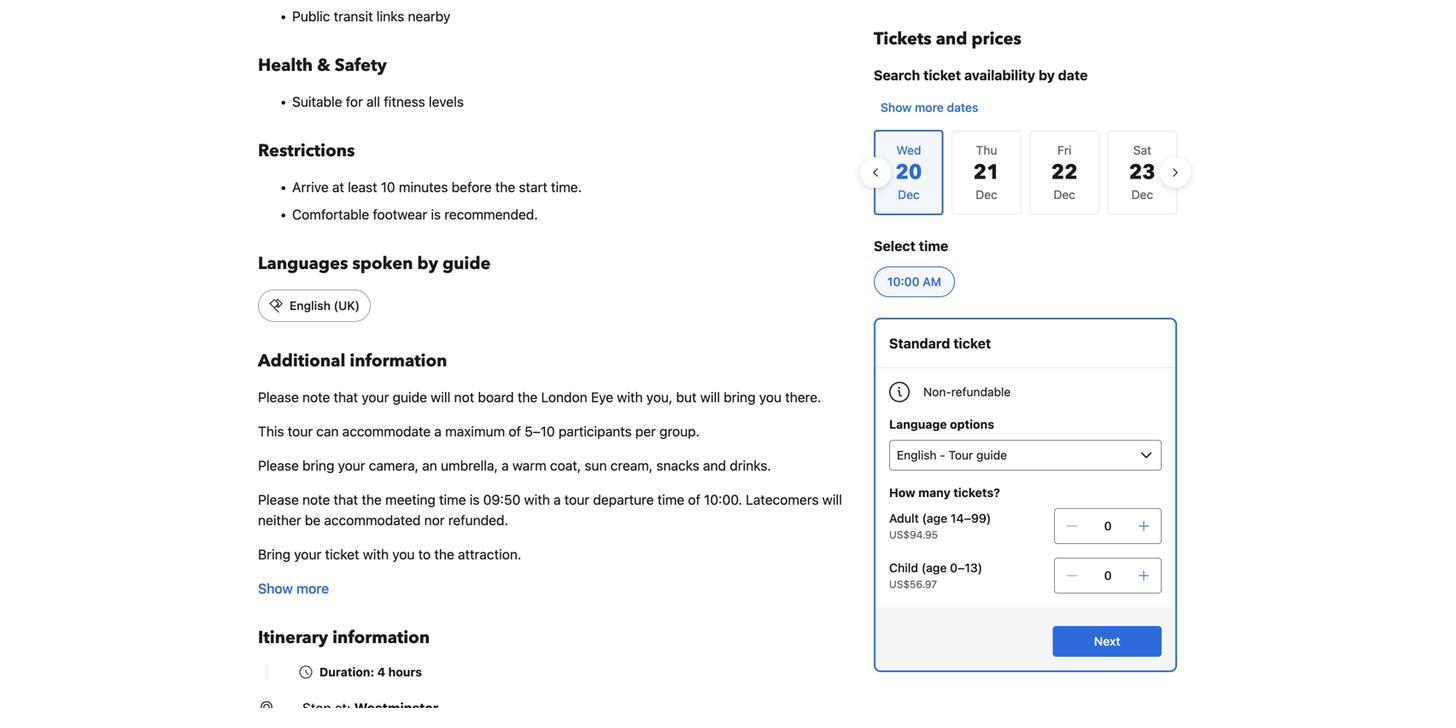 Task type: locate. For each thing, give the bounding box(es) containing it.
more up itinerary
[[297, 581, 329, 597]]

that for your
[[334, 389, 358, 406]]

a down coat,
[[554, 492, 561, 508]]

will right latecomers
[[823, 492, 843, 508]]

ticket for standard
[[954, 335, 992, 352]]

the up the accommodated
[[362, 492, 382, 508]]

1 vertical spatial you
[[393, 547, 415, 563]]

0 vertical spatial 0
[[1105, 519, 1112, 533]]

will right but on the left bottom of the page
[[701, 389, 721, 406]]

show inside button
[[258, 581, 293, 597]]

time up the am
[[919, 238, 949, 254]]

1 vertical spatial show
[[258, 581, 293, 597]]

(age down many
[[923, 512, 948, 526]]

2 horizontal spatial a
[[554, 492, 561, 508]]

time
[[919, 238, 949, 254], [439, 492, 466, 508], [658, 492, 685, 508]]

dec for 23
[[1132, 188, 1154, 202]]

show more dates
[[881, 100, 979, 115]]

2 horizontal spatial will
[[823, 492, 843, 508]]

0 vertical spatial (age
[[923, 512, 948, 526]]

transit
[[334, 8, 373, 24]]

your down can
[[338, 458, 365, 474]]

tickets and prices
[[874, 27, 1022, 51]]

public transit links nearby
[[292, 8, 451, 24]]

0 for adult (age 14–99)
[[1105, 519, 1112, 533]]

show down 'search'
[[881, 100, 912, 115]]

dec down 23
[[1132, 188, 1154, 202]]

please note that the meeting time is 09:50 with a tour departure time of 10:00. latecomers will neither be accommodated nor refunded.
[[258, 492, 843, 529]]

1 vertical spatial tour
[[565, 492, 590, 508]]

ticket up non-refundable
[[954, 335, 992, 352]]

1 please from the top
[[258, 389, 299, 406]]

0 vertical spatial and
[[936, 27, 968, 51]]

tour left can
[[288, 424, 313, 440]]

0 horizontal spatial guide
[[393, 389, 427, 406]]

more inside button
[[297, 581, 329, 597]]

2 vertical spatial with
[[363, 547, 389, 563]]

thu 21 dec
[[974, 143, 1001, 202]]

1 vertical spatial ticket
[[954, 335, 992, 352]]

accommodated
[[324, 512, 421, 529]]

adult (age 14–99) us$94.95
[[890, 512, 992, 541]]

1 note from the top
[[303, 389, 330, 406]]

suitable for all fitness levels
[[292, 94, 464, 110]]

0 vertical spatial note
[[303, 389, 330, 406]]

the right board
[[518, 389, 538, 406]]

meeting
[[385, 492, 436, 508]]

your right bring
[[294, 547, 322, 563]]

time down snacks
[[658, 492, 685, 508]]

bring right but on the left bottom of the page
[[724, 389, 756, 406]]

10:00
[[888, 275, 920, 289]]

3 dec from the left
[[1132, 188, 1154, 202]]

the left start
[[496, 179, 516, 195]]

minutes
[[399, 179, 448, 195]]

show more
[[258, 581, 329, 597]]

1 horizontal spatial dec
[[1054, 188, 1076, 202]]

show inside button
[[881, 100, 912, 115]]

3 please from the top
[[258, 492, 299, 508]]

and up 10:00.
[[703, 458, 727, 474]]

english
[[290, 299, 331, 313]]

dec down 22
[[1054, 188, 1076, 202]]

tour inside please note that the meeting time is 09:50 with a tour departure time of 10:00. latecomers will neither be accommodated nor refunded.
[[565, 492, 590, 508]]

0 vertical spatial ticket
[[924, 67, 962, 83]]

1 vertical spatial please
[[258, 458, 299, 474]]

please for please note that the meeting time is 09:50 with a tour departure time of 10:00. latecomers will neither be accommodated nor refunded.
[[258, 492, 299, 508]]

information up the accommodate
[[350, 350, 447, 373]]

1 0 from the top
[[1105, 519, 1112, 533]]

cream,
[[611, 458, 653, 474]]

1 horizontal spatial a
[[502, 458, 509, 474]]

1 horizontal spatial show
[[881, 100, 912, 115]]

0 horizontal spatial tour
[[288, 424, 313, 440]]

search ticket availability by date
[[874, 67, 1088, 83]]

2 vertical spatial a
[[554, 492, 561, 508]]

region
[[861, 123, 1192, 222]]

0 vertical spatial please
[[258, 389, 299, 406]]

guide down recommended.
[[443, 252, 491, 276]]

tour down coat,
[[565, 492, 590, 508]]

1 vertical spatial of
[[688, 492, 701, 508]]

ticket down the accommodated
[[325, 547, 359, 563]]

you,
[[647, 389, 673, 406]]

2 note from the top
[[303, 492, 330, 508]]

note up can
[[303, 389, 330, 406]]

you left there.
[[760, 389, 782, 406]]

1 vertical spatial (age
[[922, 561, 947, 575]]

2 please from the top
[[258, 458, 299, 474]]

0 horizontal spatial and
[[703, 458, 727, 474]]

of
[[509, 424, 521, 440], [688, 492, 701, 508]]

dec down 21
[[976, 188, 998, 202]]

bring
[[724, 389, 756, 406], [303, 458, 335, 474]]

your up the accommodate
[[362, 389, 389, 406]]

of inside please note that the meeting time is 09:50 with a tour departure time of 10:00. latecomers will neither be accommodated nor refunded.
[[688, 492, 701, 508]]

2 dec from the left
[[1054, 188, 1076, 202]]

more left dates
[[915, 100, 944, 115]]

(age up us$56.97
[[922, 561, 947, 575]]

is down 'arrive at least 10 minutes before the start time.'
[[431, 206, 441, 223]]

information for additional information
[[350, 350, 447, 373]]

show
[[881, 100, 912, 115], [258, 581, 293, 597]]

1 horizontal spatial bring
[[724, 389, 756, 406]]

ticket up 'show more dates'
[[924, 67, 962, 83]]

time.
[[551, 179, 582, 195]]

bring down can
[[303, 458, 335, 474]]

sat 23 dec
[[1130, 143, 1156, 202]]

information for itinerary information
[[333, 627, 430, 650]]

by left the date
[[1039, 67, 1055, 83]]

board
[[478, 389, 514, 406]]

and left "prices"
[[936, 27, 968, 51]]

with inside please note that the meeting time is 09:50 with a tour departure time of 10:00. latecomers will neither be accommodated nor refunded.
[[524, 492, 550, 508]]

2 that from the top
[[334, 492, 358, 508]]

information up the 4
[[333, 627, 430, 650]]

levels
[[429, 94, 464, 110]]

will
[[431, 389, 451, 406], [701, 389, 721, 406], [823, 492, 843, 508]]

1 horizontal spatial more
[[915, 100, 944, 115]]

more inside button
[[915, 100, 944, 115]]

1 horizontal spatial tour
[[565, 492, 590, 508]]

0 vertical spatial a
[[435, 424, 442, 440]]

0 vertical spatial more
[[915, 100, 944, 115]]

1 vertical spatial with
[[524, 492, 550, 508]]

0 vertical spatial guide
[[443, 252, 491, 276]]

please inside please note that the meeting time is 09:50 with a tour departure time of 10:00. latecomers will neither be accommodated nor refunded.
[[258, 492, 299, 508]]

0 horizontal spatial a
[[435, 424, 442, 440]]

0 horizontal spatial show
[[258, 581, 293, 597]]

more for show more dates
[[915, 100, 944, 115]]

you left to
[[393, 547, 415, 563]]

0 horizontal spatial of
[[509, 424, 521, 440]]

1 that from the top
[[334, 389, 358, 406]]

2 0 from the top
[[1105, 569, 1112, 583]]

0 horizontal spatial more
[[297, 581, 329, 597]]

information
[[350, 350, 447, 373], [333, 627, 430, 650]]

1 vertical spatial 0
[[1105, 569, 1112, 583]]

0 vertical spatial information
[[350, 350, 447, 373]]

2 horizontal spatial dec
[[1132, 188, 1154, 202]]

0 vertical spatial that
[[334, 389, 358, 406]]

per
[[636, 424, 656, 440]]

can
[[317, 424, 339, 440]]

0
[[1105, 519, 1112, 533], [1105, 569, 1112, 583]]

ticket
[[924, 67, 962, 83], [954, 335, 992, 352], [325, 547, 359, 563]]

1 vertical spatial information
[[333, 627, 430, 650]]

an
[[423, 458, 437, 474]]

show down bring
[[258, 581, 293, 597]]

please up neither
[[258, 492, 299, 508]]

10
[[381, 179, 396, 195]]

by
[[1039, 67, 1055, 83], [417, 252, 438, 276]]

14–99)
[[951, 512, 992, 526]]

5–10
[[525, 424, 555, 440]]

0 for child (age 0–13)
[[1105, 569, 1112, 583]]

of left 5–10
[[509, 424, 521, 440]]

1 vertical spatial is
[[470, 492, 480, 508]]

group.
[[660, 424, 700, 440]]

1 horizontal spatial time
[[658, 492, 685, 508]]

duration:
[[320, 665, 375, 680]]

note for the
[[303, 492, 330, 508]]

1 vertical spatial bring
[[303, 458, 335, 474]]

with down the accommodated
[[363, 547, 389, 563]]

that up the accommodated
[[334, 492, 358, 508]]

eye
[[591, 389, 614, 406]]

all
[[367, 94, 380, 110]]

refundable
[[952, 385, 1011, 399]]

next button
[[1053, 627, 1162, 657]]

1 horizontal spatial guide
[[443, 252, 491, 276]]

1 horizontal spatial with
[[524, 492, 550, 508]]

0 horizontal spatial time
[[439, 492, 466, 508]]

1 vertical spatial note
[[303, 492, 330, 508]]

2 vertical spatial your
[[294, 547, 322, 563]]

least
[[348, 179, 378, 195]]

language
[[890, 418, 948, 432]]

the
[[496, 179, 516, 195], [518, 389, 538, 406], [362, 492, 382, 508], [435, 547, 455, 563]]

bring your ticket with you to the attraction.
[[258, 547, 522, 563]]

please for please note that your guide will not board the london eye with you, but will bring you there.
[[258, 389, 299, 406]]

time up nor
[[439, 492, 466, 508]]

dec inside fri 22 dec
[[1054, 188, 1076, 202]]

before
[[452, 179, 492, 195]]

(age inside child (age 0–13) us$56.97
[[922, 561, 947, 575]]

0 horizontal spatial you
[[393, 547, 415, 563]]

a left warm
[[502, 458, 509, 474]]

2 horizontal spatial with
[[617, 389, 643, 406]]

a up "an"
[[435, 424, 442, 440]]

note for your
[[303, 389, 330, 406]]

by right spoken
[[417, 252, 438, 276]]

please down this at the bottom of the page
[[258, 458, 299, 474]]

us$56.97
[[890, 579, 938, 591]]

1 horizontal spatial of
[[688, 492, 701, 508]]

that inside please note that the meeting time is 09:50 with a tour departure time of 10:00. latecomers will neither be accommodated nor refunded.
[[334, 492, 358, 508]]

with right eye
[[617, 389, 643, 406]]

&
[[317, 54, 331, 77]]

languages
[[258, 252, 348, 276]]

dec inside sat 23 dec
[[1132, 188, 1154, 202]]

note
[[303, 389, 330, 406], [303, 492, 330, 508]]

1 dec from the left
[[976, 188, 998, 202]]

guide up the accommodate
[[393, 389, 427, 406]]

0 horizontal spatial dec
[[976, 188, 998, 202]]

22
[[1052, 159, 1078, 187]]

dec inside thu 21 dec
[[976, 188, 998, 202]]

additional
[[258, 350, 346, 373]]

many
[[919, 486, 951, 500]]

please up this at the bottom of the page
[[258, 389, 299, 406]]

1 vertical spatial by
[[417, 252, 438, 276]]

0 vertical spatial with
[[617, 389, 643, 406]]

0 horizontal spatial bring
[[303, 458, 335, 474]]

(age inside adult (age 14–99) us$94.95
[[923, 512, 948, 526]]

1 vertical spatial and
[[703, 458, 727, 474]]

1 horizontal spatial and
[[936, 27, 968, 51]]

tickets
[[874, 27, 932, 51]]

1 vertical spatial a
[[502, 458, 509, 474]]

more
[[915, 100, 944, 115], [297, 581, 329, 597]]

suitable
[[292, 94, 342, 110]]

1 vertical spatial that
[[334, 492, 358, 508]]

to
[[419, 547, 431, 563]]

note inside please note that the meeting time is 09:50 with a tour departure time of 10:00. latecomers will neither be accommodated nor refunded.
[[303, 492, 330, 508]]

that down additional information
[[334, 389, 358, 406]]

with down warm
[[524, 492, 550, 508]]

4
[[378, 665, 386, 680]]

(uk)
[[334, 299, 360, 313]]

of left 10:00.
[[688, 492, 701, 508]]

0 vertical spatial of
[[509, 424, 521, 440]]

1 vertical spatial more
[[297, 581, 329, 597]]

dec for 22
[[1054, 188, 1076, 202]]

2 vertical spatial ticket
[[325, 547, 359, 563]]

0 vertical spatial is
[[431, 206, 441, 223]]

select
[[874, 238, 916, 254]]

0 vertical spatial by
[[1039, 67, 1055, 83]]

2 vertical spatial please
[[258, 492, 299, 508]]

1 horizontal spatial you
[[760, 389, 782, 406]]

1 vertical spatial guide
[[393, 389, 427, 406]]

0 vertical spatial tour
[[288, 424, 313, 440]]

and
[[936, 27, 968, 51], [703, 458, 727, 474]]

1 horizontal spatial is
[[470, 492, 480, 508]]

sun
[[585, 458, 607, 474]]

fitness
[[384, 94, 425, 110]]

note up be
[[303, 492, 330, 508]]

is up refunded.
[[470, 492, 480, 508]]

0 vertical spatial show
[[881, 100, 912, 115]]

tickets?
[[954, 486, 1001, 500]]

21
[[974, 159, 1001, 187]]

will left not on the left bottom
[[431, 389, 451, 406]]

warm
[[513, 458, 547, 474]]



Task type: vqa. For each thing, say whether or not it's contained in the screenshot.
29 option
no



Task type: describe. For each thing, give the bounding box(es) containing it.
there.
[[786, 389, 822, 406]]

date
[[1059, 67, 1088, 83]]

0 horizontal spatial with
[[363, 547, 389, 563]]

arrive at least 10 minutes before the start time.
[[292, 179, 582, 195]]

fri
[[1058, 143, 1072, 157]]

drinks.
[[730, 458, 772, 474]]

2 horizontal spatial time
[[919, 238, 949, 254]]

fri 22 dec
[[1052, 143, 1078, 202]]

more for show more
[[297, 581, 329, 597]]

participants
[[559, 424, 632, 440]]

umbrella,
[[441, 458, 498, 474]]

us$94.95
[[890, 529, 939, 541]]

latecomers
[[746, 492, 819, 508]]

at
[[332, 179, 344, 195]]

attraction.
[[458, 547, 522, 563]]

this
[[258, 424, 284, 440]]

bring
[[258, 547, 291, 563]]

show more button
[[258, 579, 329, 599]]

public
[[292, 8, 330, 24]]

non-refundable
[[924, 385, 1011, 399]]

this tour can accommodate a maximum of 5–10 participants per group.
[[258, 424, 700, 440]]

departure
[[593, 492, 654, 508]]

child (age 0–13) us$56.97
[[890, 561, 983, 591]]

spoken
[[353, 252, 413, 276]]

neither
[[258, 512, 301, 529]]

will inside please note that the meeting time is 09:50 with a tour departure time of 10:00. latecomers will neither be accommodated nor refunded.
[[823, 492, 843, 508]]

the inside please note that the meeting time is 09:50 with a tour departure time of 10:00. latecomers will neither be accommodated nor refunded.
[[362, 492, 382, 508]]

0–13)
[[951, 561, 983, 575]]

non-
[[924, 385, 952, 399]]

adult
[[890, 512, 920, 526]]

0 horizontal spatial is
[[431, 206, 441, 223]]

prices
[[972, 27, 1022, 51]]

23
[[1130, 159, 1156, 187]]

show for show more
[[258, 581, 293, 597]]

availability
[[965, 67, 1036, 83]]

language options
[[890, 418, 995, 432]]

that for the
[[334, 492, 358, 508]]

camera,
[[369, 458, 419, 474]]

sat
[[1134, 143, 1152, 157]]

hours
[[389, 665, 422, 680]]

itinerary
[[258, 627, 328, 650]]

be
[[305, 512, 321, 529]]

maximum
[[445, 424, 505, 440]]

not
[[454, 389, 475, 406]]

health
[[258, 54, 313, 77]]

additional information
[[258, 350, 447, 373]]

arrive
[[292, 179, 329, 195]]

thu
[[977, 143, 998, 157]]

how
[[890, 486, 916, 500]]

footwear
[[373, 206, 428, 223]]

standard
[[890, 335, 951, 352]]

recommended.
[[445, 206, 538, 223]]

nor
[[425, 512, 445, 529]]

10:00 am
[[888, 275, 942, 289]]

is inside please note that the meeting time is 09:50 with a tour departure time of 10:00. latecomers will neither be accommodated nor refunded.
[[470, 492, 480, 508]]

a inside please note that the meeting time is 09:50 with a tour departure time of 10:00. latecomers will neither be accommodated nor refunded.
[[554, 492, 561, 508]]

0 horizontal spatial by
[[417, 252, 438, 276]]

english (uk)
[[290, 299, 360, 313]]

health & safety
[[258, 54, 387, 77]]

0 horizontal spatial will
[[431, 389, 451, 406]]

09:50
[[484, 492, 521, 508]]

(age for adult
[[923, 512, 948, 526]]

0 vertical spatial bring
[[724, 389, 756, 406]]

(age for child
[[922, 561, 947, 575]]

show for show more dates
[[881, 100, 912, 115]]

comfortable
[[292, 206, 369, 223]]

please for please bring your camera, an umbrella, a warm coat, sun cream, snacks and drinks.
[[258, 458, 299, 474]]

1 horizontal spatial by
[[1039, 67, 1055, 83]]

search
[[874, 67, 921, 83]]

links
[[377, 8, 405, 24]]

for
[[346, 94, 363, 110]]

0 vertical spatial your
[[362, 389, 389, 406]]

options
[[951, 418, 995, 432]]

0 vertical spatial you
[[760, 389, 782, 406]]

1 vertical spatial your
[[338, 458, 365, 474]]

am
[[923, 275, 942, 289]]

ticket for search
[[924, 67, 962, 83]]

london
[[541, 389, 588, 406]]

the right to
[[435, 547, 455, 563]]

dec for 21
[[976, 188, 998, 202]]

1 horizontal spatial will
[[701, 389, 721, 406]]

snacks
[[657, 458, 700, 474]]

show more dates button
[[874, 92, 986, 123]]

but
[[677, 389, 697, 406]]

languages spoken by guide
[[258, 252, 491, 276]]

itinerary information
[[258, 627, 430, 650]]

select time
[[874, 238, 949, 254]]

10:00.
[[704, 492, 743, 508]]

restrictions
[[258, 139, 355, 163]]

child
[[890, 561, 919, 575]]

comfortable footwear is recommended.
[[292, 206, 538, 223]]

region containing 21
[[861, 123, 1192, 222]]

accommodate
[[342, 424, 431, 440]]

refunded.
[[449, 512, 509, 529]]



